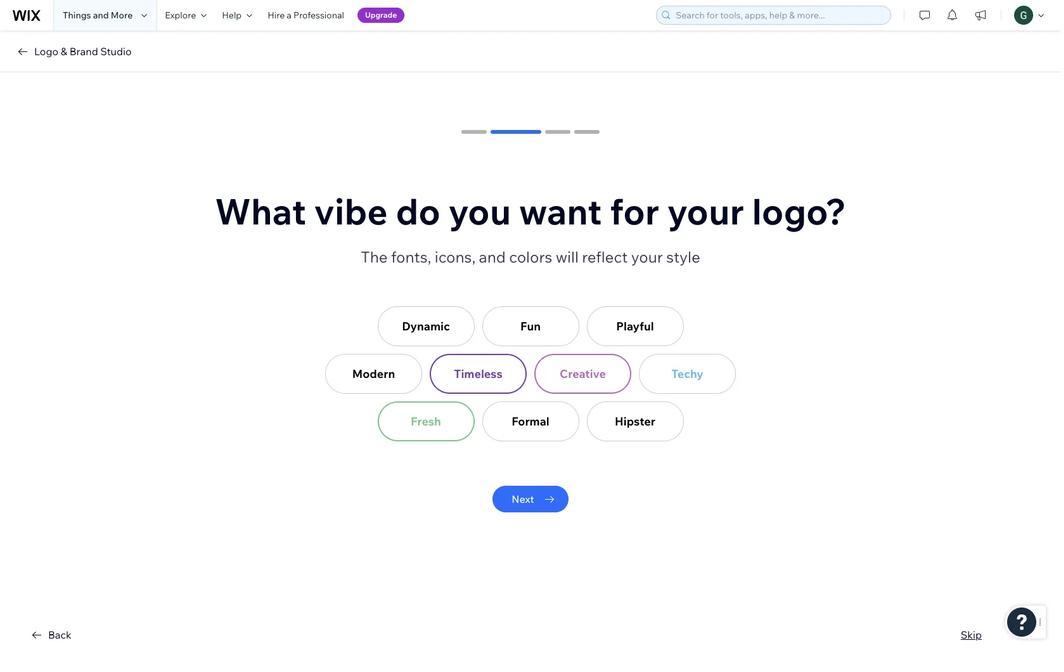 Task type: vqa. For each thing, say whether or not it's contained in the screenshot.
Timeless
yes



Task type: locate. For each thing, give the bounding box(es) containing it.
timeless button
[[430, 354, 527, 394]]

reflect
[[582, 247, 628, 266]]

back
[[48, 629, 72, 641]]

and right icons,
[[479, 247, 506, 266]]

fonts,
[[391, 247, 432, 266]]

colors
[[510, 247, 553, 266]]

techy
[[672, 366, 704, 381]]

and left 'more'
[[93, 10, 109, 21]]

professional
[[294, 10, 344, 21]]

explore
[[165, 10, 196, 21]]

modern
[[353, 366, 395, 381]]

0 vertical spatial and
[[93, 10, 109, 21]]

vibe
[[314, 189, 388, 233]]

your up style in the top of the page
[[668, 189, 745, 233]]

0 horizontal spatial and
[[93, 10, 109, 21]]

dynamic button
[[378, 306, 475, 346]]

upgrade
[[365, 10, 397, 20]]

hipster
[[615, 414, 656, 428]]

hipster button
[[587, 402, 684, 442]]

1 horizontal spatial your
[[668, 189, 745, 233]]

modern button
[[325, 354, 422, 394]]

fun button
[[482, 306, 579, 346]]

fresh button
[[378, 402, 475, 442]]

and
[[93, 10, 109, 21], [479, 247, 506, 266]]

&
[[61, 45, 67, 58]]

studio
[[100, 45, 132, 58]]

playful button
[[587, 306, 684, 346]]

your left style in the top of the page
[[632, 247, 663, 266]]

logo & brand studio button
[[15, 44, 132, 59]]

next
[[512, 493, 535, 506]]

a
[[287, 10, 292, 21]]

1 vertical spatial your
[[632, 247, 663, 266]]

logo & brand studio
[[34, 45, 132, 58]]

your
[[668, 189, 745, 233], [632, 247, 663, 266]]

1 horizontal spatial and
[[479, 247, 506, 266]]

0 vertical spatial your
[[668, 189, 745, 233]]



Task type: describe. For each thing, give the bounding box(es) containing it.
the fonts, icons, and colors will reflect your style
[[361, 247, 701, 266]]

playful
[[617, 319, 654, 333]]

things and more
[[63, 10, 133, 21]]

you
[[449, 189, 511, 233]]

formal button
[[482, 402, 579, 442]]

creative
[[560, 366, 606, 381]]

help button
[[215, 0, 260, 30]]

hire a professional
[[268, 10, 344, 21]]

icons,
[[435, 247, 476, 266]]

upgrade button
[[358, 8, 405, 23]]

style
[[667, 247, 701, 266]]

back button
[[29, 627, 72, 643]]

next button
[[493, 486, 569, 513]]

brand
[[70, 45, 98, 58]]

do
[[396, 189, 441, 233]]

0 horizontal spatial your
[[632, 247, 663, 266]]

things
[[63, 10, 91, 21]]

timeless
[[454, 366, 503, 381]]

creative button
[[535, 354, 632, 394]]

fun
[[521, 319, 541, 333]]

the
[[361, 247, 388, 266]]

more
[[111, 10, 133, 21]]

dynamic
[[402, 319, 450, 333]]

skip button
[[962, 627, 983, 643]]

skip
[[962, 629, 983, 641]]

help
[[222, 10, 242, 21]]

logo?
[[753, 189, 847, 233]]

will
[[556, 247, 579, 266]]

techy button
[[639, 354, 736, 394]]

Search for tools, apps, help & more... field
[[672, 6, 887, 24]]

hire
[[268, 10, 285, 21]]

what
[[215, 189, 306, 233]]

want
[[519, 189, 602, 233]]

logo
[[34, 45, 58, 58]]

hire a professional link
[[260, 0, 352, 30]]

formal
[[512, 414, 550, 428]]

1 vertical spatial and
[[479, 247, 506, 266]]

fresh
[[411, 414, 441, 428]]

for
[[610, 189, 660, 233]]

what vibe do you want for your logo?
[[215, 189, 847, 233]]



